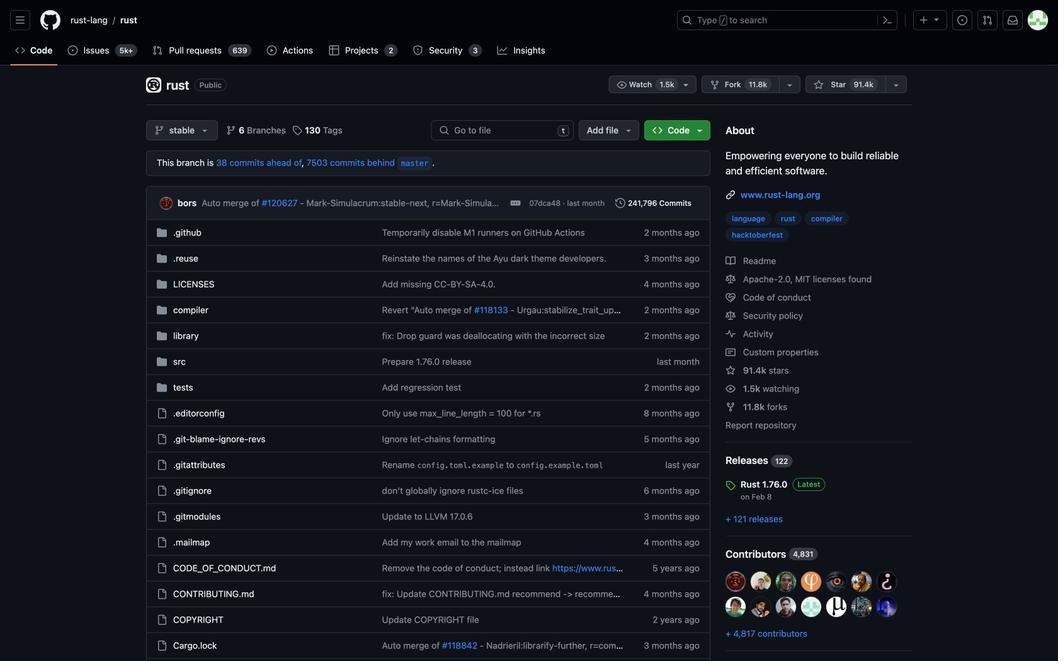 Task type: locate. For each thing, give the bounding box(es) containing it.
triangle down image
[[200, 125, 210, 135], [695, 125, 705, 135]]

1 directory image from the top
[[157, 228, 167, 238]]

eye image
[[617, 80, 627, 90]]

law image up pulse icon
[[725, 311, 736, 321]]

1 horizontal spatial code image
[[653, 125, 663, 135]]

1 directory image from the top
[[157, 279, 167, 289]]

0 vertical spatial issue opened image
[[957, 15, 967, 25]]

@matklad image
[[751, 572, 771, 592]]

1 vertical spatial code image
[[653, 125, 663, 135]]

1 vertical spatial triangle down image
[[624, 125, 634, 135]]

directory image
[[157, 228, 167, 238], [157, 253, 167, 264], [157, 305, 167, 315], [157, 357, 167, 367]]

triangle down image
[[931, 14, 942, 24], [624, 125, 634, 135]]

1 horizontal spatial tag image
[[725, 481, 736, 491]]

@manishearth image
[[826, 597, 846, 617]]

tag image
[[292, 125, 302, 135], [725, 481, 736, 491]]

2 directory image from the top
[[157, 331, 167, 341]]

@bors image
[[725, 572, 746, 592]]

link image
[[725, 190, 736, 200]]

1 vertical spatial tag image
[[725, 481, 736, 491]]

1 law image from the top
[[725, 274, 736, 284]]

2 vertical spatial directory image
[[157, 383, 167, 393]]

0 horizontal spatial triangle down image
[[624, 125, 634, 135]]

@nikomatsakis image
[[776, 597, 796, 617]]

1 horizontal spatial triangle down image
[[931, 14, 942, 24]]

0 vertical spatial code image
[[15, 45, 25, 55]]

commits by bors tooltip
[[178, 196, 197, 210]]

1 horizontal spatial triangle down image
[[695, 125, 705, 135]]

triangle down image right plus icon
[[931, 14, 942, 24]]

2 triangle down image from the left
[[695, 125, 705, 135]]

1 vertical spatial issue opened image
[[68, 45, 78, 55]]

1 vertical spatial directory image
[[157, 331, 167, 341]]

0 vertical spatial directory image
[[157, 279, 167, 289]]

git branch image
[[154, 125, 164, 135]]

Go to file text field
[[454, 121, 552, 140]]

triangle down image down eye icon
[[624, 125, 634, 135]]

3 directory image from the top
[[157, 305, 167, 315]]

list
[[65, 10, 669, 30]]

directory image
[[157, 279, 167, 289], [157, 331, 167, 341], [157, 383, 167, 393]]

graph image
[[497, 45, 507, 55]]

play image
[[267, 45, 277, 55]]

2 directory image from the top
[[157, 253, 167, 264]]

repo forked image
[[710, 80, 720, 90], [725, 402, 736, 412]]

@ralfjung image
[[801, 572, 821, 592]]

0 horizontal spatial repo forked image
[[710, 80, 720, 90]]

issue opened image
[[957, 15, 967, 25], [68, 45, 78, 55]]

search image
[[439, 125, 449, 135]]

0 horizontal spatial issue opened image
[[68, 45, 78, 55]]

git pull request image
[[982, 15, 993, 25]]

code image
[[15, 45, 25, 55], [653, 125, 663, 135]]

law image down book icon
[[725, 274, 736, 284]]

91393 users starred this repository element
[[849, 78, 878, 91]]

0 vertical spatial tag image
[[292, 125, 302, 135]]

open commit details image
[[510, 198, 521, 208]]

0 horizontal spatial triangle down image
[[200, 125, 210, 135]]

@oli obk image
[[877, 572, 897, 592]]

star image
[[814, 80, 824, 90]]

homepage image
[[40, 10, 60, 30]]

1 horizontal spatial issue opened image
[[957, 15, 967, 25]]

1 triangle down image from the left
[[200, 125, 210, 135]]

law image
[[725, 274, 736, 284], [725, 311, 736, 321]]

0 vertical spatial law image
[[725, 274, 736, 284]]

@matthiaskrgr image
[[776, 572, 796, 592]]

@brson image
[[851, 572, 872, 592]]

git branch image
[[226, 125, 236, 135]]

0 vertical spatial repo forked image
[[710, 80, 720, 90]]

1 vertical spatial law image
[[725, 311, 736, 321]]

@dylan dpc image
[[851, 597, 872, 617]]

bors image
[[160, 197, 173, 210]]

1 vertical spatial repo forked image
[[725, 402, 736, 412]]

notifications image
[[1008, 15, 1018, 25]]

plus image
[[919, 15, 929, 25]]



Task type: vqa. For each thing, say whether or not it's contained in the screenshot.
See your forks of this repository image
yes



Task type: describe. For each thing, give the bounding box(es) containing it.
issue opened image for git pull request icon
[[957, 15, 967, 25]]

4 directory image from the top
[[157, 357, 167, 367]]

code of conduct image
[[725, 293, 736, 303]]

history image
[[615, 198, 625, 208]]

issue opened image for git pull request image
[[68, 45, 78, 55]]

3 directory image from the top
[[157, 383, 167, 393]]

@alexcrichton image
[[725, 597, 746, 617]]

@guillaumegomez image
[[826, 572, 846, 592]]

1 horizontal spatial repo forked image
[[725, 402, 736, 412]]

command palette image
[[882, 15, 892, 25]]

2 law image from the top
[[725, 311, 736, 321]]

note image
[[725, 347, 736, 357]]

owner avatar image
[[146, 77, 161, 93]]

0 horizontal spatial code image
[[15, 45, 25, 55]]

shield image
[[413, 45, 423, 55]]

0 vertical spatial triangle down image
[[931, 14, 942, 24]]

add this repository to a list image
[[891, 80, 901, 90]]

@bjorn3 image
[[801, 597, 821, 617]]

0 horizontal spatial tag image
[[292, 125, 302, 135]]

@veykril image
[[877, 597, 897, 617]]

@centril image
[[751, 597, 771, 617]]

star image
[[725, 366, 736, 376]]

see your forks of this repository image
[[785, 80, 795, 90]]

pulse image
[[725, 329, 736, 339]]

table image
[[329, 45, 339, 55]]

eye image
[[725, 384, 736, 394]]

git pull request image
[[153, 45, 163, 55]]

book image
[[725, 256, 736, 266]]



